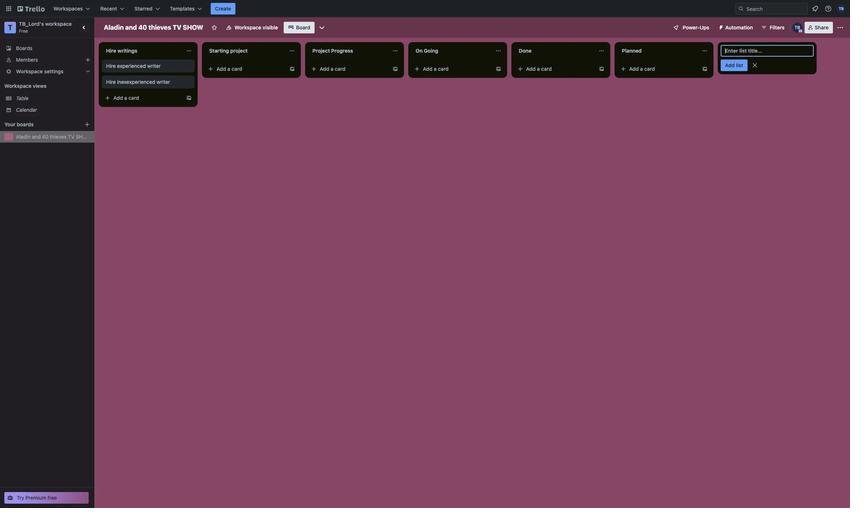 Task type: vqa. For each thing, say whether or not it's contained in the screenshot.
Generic Name (genericname34) icon
no



Task type: locate. For each thing, give the bounding box(es) containing it.
add for hire writings
[[113, 95, 123, 101]]

1 horizontal spatial show
[[183, 24, 203, 31]]

card for on going
[[438, 66, 449, 72]]

0 horizontal spatial create from template… image
[[289, 66, 295, 72]]

and down starred
[[125, 24, 137, 31]]

project
[[230, 48, 248, 54]]

boards
[[17, 121, 34, 128]]

1 horizontal spatial thieves
[[149, 24, 171, 31]]

tv down calendar link
[[68, 134, 74, 140]]

board link
[[284, 22, 315, 33]]

project progress
[[313, 48, 353, 54]]

Planned text field
[[618, 45, 698, 57]]

try premium free button
[[4, 493, 89, 504]]

card down on going text field
[[438, 66, 449, 72]]

add down "starting" at the left of page
[[217, 66, 226, 72]]

hire down hire writings
[[106, 63, 116, 69]]

Starting project text field
[[205, 45, 285, 57]]

on
[[416, 48, 423, 54]]

add for project progress
[[320, 66, 329, 72]]

aladin and 40 thieves tv show down starred dropdown button
[[104, 24, 203, 31]]

1 horizontal spatial 40
[[138, 24, 147, 31]]

board
[[296, 24, 310, 31]]

card down project on the top of the page
[[232, 66, 242, 72]]

Hire writings text field
[[102, 45, 182, 57]]

this member is an admin of this board. image
[[799, 29, 802, 33]]

3 create from template… image from the left
[[599, 66, 605, 72]]

add down planned
[[629, 66, 639, 72]]

add left list
[[725, 62, 735, 68]]

and
[[125, 24, 137, 31], [32, 134, 41, 140]]

show menu image
[[837, 24, 844, 31]]

1 create from template… image from the left
[[289, 66, 295, 72]]

create from template… image for project
[[289, 66, 295, 72]]

0 horizontal spatial tv
[[68, 134, 74, 140]]

1 horizontal spatial create from template… image
[[496, 66, 501, 72]]

1 vertical spatial workspace
[[16, 68, 43, 74]]

add a card button
[[205, 63, 286, 75], [308, 63, 390, 75], [411, 63, 493, 75], [515, 63, 596, 75], [618, 63, 699, 75], [102, 92, 183, 104]]

starting project
[[209, 48, 248, 54]]

recent
[[100, 5, 117, 12]]

thieves down your boards with 1 items element
[[50, 134, 67, 140]]

workspace
[[235, 24, 261, 31], [16, 68, 43, 74], [4, 83, 31, 89]]

1 horizontal spatial aladin and 40 thieves tv show
[[104, 24, 203, 31]]

aladin down the recent "popup button"
[[104, 24, 124, 31]]

create from template… image
[[392, 66, 398, 72], [702, 66, 708, 72], [186, 95, 192, 101]]

automation
[[726, 24, 753, 31]]

0 horizontal spatial thieves
[[50, 134, 67, 140]]

1 horizontal spatial create from template… image
[[392, 66, 398, 72]]

2 horizontal spatial create from template… image
[[599, 66, 605, 72]]

card down progress
[[335, 66, 346, 72]]

members
[[16, 57, 38, 63]]

going
[[424, 48, 438, 54]]

0 horizontal spatial aladin
[[16, 134, 31, 140]]

hire experienced writer
[[106, 63, 161, 69]]

show down the add board image
[[76, 134, 91, 140]]

a down project progress
[[331, 66, 334, 72]]

workspace
[[45, 21, 72, 27]]

card
[[232, 66, 242, 72], [335, 66, 346, 72], [438, 66, 449, 72], [541, 66, 552, 72], [644, 66, 655, 72], [128, 95, 139, 101]]

aladin down boards
[[16, 134, 31, 140]]

add a card button down "starting project" text field
[[205, 63, 286, 75]]

card down inexexperienced
[[128, 95, 139, 101]]

add a card for done
[[526, 66, 552, 72]]

add down done
[[526, 66, 536, 72]]

done
[[519, 48, 532, 54]]

add a card down the "going"
[[423, 66, 449, 72]]

workspace for workspace views
[[4, 83, 31, 89]]

share button
[[805, 22, 833, 33]]

tv
[[173, 24, 181, 31], [68, 134, 74, 140]]

tyler black (tylerblack44) image
[[837, 4, 846, 13]]

workspace up table
[[4, 83, 31, 89]]

calendar link
[[16, 106, 90, 114]]

0 vertical spatial show
[[183, 24, 203, 31]]

hire left inexexperienced
[[106, 79, 116, 85]]

add a card down planned
[[629, 66, 655, 72]]

tv inside board name text field
[[173, 24, 181, 31]]

40 inside board name text field
[[138, 24, 147, 31]]

aladin
[[104, 24, 124, 31], [16, 134, 31, 140]]

hire writings
[[106, 48, 137, 54]]

0 horizontal spatial show
[[76, 134, 91, 140]]

workspace left visible
[[235, 24, 261, 31]]

add a card button down on going text field
[[411, 63, 493, 75]]

1 hire from the top
[[106, 48, 116, 54]]

Project Progress text field
[[308, 45, 388, 57]]

40 down your boards with 1 items element
[[42, 134, 48, 140]]

add a card button down "planned" text field
[[618, 63, 699, 75]]

writer up hire inexexperienced writer link
[[147, 63, 161, 69]]

add a card button for done
[[515, 63, 596, 75]]

add list
[[725, 62, 743, 68]]

add a card down done
[[526, 66, 552, 72]]

hire for hire inexexperienced writer
[[106, 79, 116, 85]]

inexexperienced
[[117, 79, 155, 85]]

settings
[[44, 68, 64, 74]]

card for planned
[[644, 66, 655, 72]]

create from template… image for hire writings
[[186, 95, 192, 101]]

card down done text box
[[541, 66, 552, 72]]

40 down starred
[[138, 24, 147, 31]]

2 vertical spatial hire
[[106, 79, 116, 85]]

a down the "going"
[[434, 66, 437, 72]]

card down "planned" text field
[[644, 66, 655, 72]]

premium
[[25, 495, 46, 501]]

visible
[[263, 24, 278, 31]]

workspace inside button
[[235, 24, 261, 31]]

1 vertical spatial thieves
[[50, 134, 67, 140]]

writer for hire experienced writer
[[147, 63, 161, 69]]

40
[[138, 24, 147, 31], [42, 134, 48, 140]]

1 vertical spatial hire
[[106, 63, 116, 69]]

table link
[[16, 95, 90, 102]]

a down inexexperienced
[[124, 95, 127, 101]]

tb_lord's workspace link
[[19, 21, 72, 27]]

show down templates dropdown button
[[183, 24, 203, 31]]

0 vertical spatial workspace
[[235, 24, 261, 31]]

2 create from template… image from the left
[[496, 66, 501, 72]]

hire inexexperienced writer
[[106, 79, 170, 85]]

2 hire from the top
[[106, 63, 116, 69]]

add a card down project progress
[[320, 66, 346, 72]]

add a card button for hire writings
[[102, 92, 183, 104]]

workspace views
[[4, 83, 47, 89]]

your boards
[[4, 121, 34, 128]]

2 horizontal spatial create from template… image
[[702, 66, 708, 72]]

writings
[[118, 48, 137, 54]]

customize views image
[[318, 24, 326, 31]]

3 hire from the top
[[106, 79, 116, 85]]

cancel list editing image
[[751, 62, 759, 69]]

add a card button down done text box
[[515, 63, 596, 75]]

add a card for planned
[[629, 66, 655, 72]]

a for on going
[[434, 66, 437, 72]]

0 vertical spatial 40
[[138, 24, 147, 31]]

add for planned
[[629, 66, 639, 72]]

add a card down starting project on the left top of page
[[217, 66, 242, 72]]

a down planned
[[640, 66, 643, 72]]

workspaces
[[53, 5, 83, 12]]

experienced
[[117, 63, 146, 69]]

0 vertical spatial thieves
[[149, 24, 171, 31]]

0 vertical spatial writer
[[147, 63, 161, 69]]

1 vertical spatial aladin
[[16, 134, 31, 140]]

and inside board name text field
[[125, 24, 137, 31]]

hire experienced writer link
[[106, 63, 190, 70]]

a down starting project on the left top of page
[[228, 66, 230, 72]]

hire left writings
[[106, 48, 116, 54]]

Search field
[[744, 3, 808, 14]]

1 vertical spatial tv
[[68, 134, 74, 140]]

0 horizontal spatial aladin and 40 thieves tv show
[[16, 134, 91, 140]]

workspace down members
[[16, 68, 43, 74]]

writer
[[147, 63, 161, 69], [157, 79, 170, 85]]

thieves down starred dropdown button
[[149, 24, 171, 31]]

1 vertical spatial writer
[[157, 79, 170, 85]]

writer inside hire inexexperienced writer link
[[157, 79, 170, 85]]

add a card
[[217, 66, 242, 72], [320, 66, 346, 72], [423, 66, 449, 72], [526, 66, 552, 72], [629, 66, 655, 72], [113, 95, 139, 101]]

list
[[736, 62, 743, 68]]

0 vertical spatial aladin and 40 thieves tv show
[[104, 24, 203, 31]]

add a card down inexexperienced
[[113, 95, 139, 101]]

1 horizontal spatial aladin
[[104, 24, 124, 31]]

add down on going
[[423, 66, 433, 72]]

a down done text box
[[537, 66, 540, 72]]

workspace settings button
[[0, 66, 94, 77]]

0 horizontal spatial create from template… image
[[186, 95, 192, 101]]

search image
[[738, 6, 744, 12]]

hire
[[106, 48, 116, 54], [106, 63, 116, 69], [106, 79, 116, 85]]

workspace inside popup button
[[16, 68, 43, 74]]

a for planned
[[640, 66, 643, 72]]

boards link
[[0, 43, 94, 54]]

0 horizontal spatial 40
[[42, 134, 48, 140]]

add a card button down hire inexexperienced writer
[[102, 92, 183, 104]]

thieves
[[149, 24, 171, 31], [50, 134, 67, 140]]

tb_lord's workspace free
[[19, 21, 72, 34]]

1 vertical spatial and
[[32, 134, 41, 140]]

show
[[183, 24, 203, 31], [76, 134, 91, 140]]

aladin and 40 thieves tv show link
[[16, 133, 91, 141]]

1 horizontal spatial tv
[[173, 24, 181, 31]]

2 vertical spatial workspace
[[4, 83, 31, 89]]

create from template… image
[[289, 66, 295, 72], [496, 66, 501, 72], [599, 66, 605, 72]]

aladin and 40 thieves tv show down your boards with 1 items element
[[16, 134, 91, 140]]

and down your boards with 1 items element
[[32, 134, 41, 140]]

add a card for starting project
[[217, 66, 242, 72]]

add
[[725, 62, 735, 68], [217, 66, 226, 72], [320, 66, 329, 72], [423, 66, 433, 72], [526, 66, 536, 72], [629, 66, 639, 72], [113, 95, 123, 101]]

create
[[215, 5, 231, 12]]

0 vertical spatial aladin
[[104, 24, 124, 31]]

your
[[4, 121, 15, 128]]

add list button
[[721, 60, 748, 71]]

add down project
[[320, 66, 329, 72]]

create from template… image for planned
[[702, 66, 708, 72]]

1 horizontal spatial and
[[125, 24, 137, 31]]

tv down templates on the top left
[[173, 24, 181, 31]]

your boards with 1 items element
[[4, 120, 73, 129]]

tv inside aladin and 40 thieves tv show link
[[68, 134, 74, 140]]

add down inexexperienced
[[113, 95, 123, 101]]

0 vertical spatial hire
[[106, 48, 116, 54]]

0 vertical spatial tv
[[173, 24, 181, 31]]

writer down hire experienced writer link
[[157, 79, 170, 85]]

writer inside hire experienced writer link
[[147, 63, 161, 69]]

hire inside text box
[[106, 48, 116, 54]]

aladin and 40 thieves tv show inside board name text field
[[104, 24, 203, 31]]

filters
[[770, 24, 785, 31]]

aladin and 40 thieves tv show
[[104, 24, 203, 31], [16, 134, 91, 140]]

a
[[228, 66, 230, 72], [331, 66, 334, 72], [434, 66, 437, 72], [537, 66, 540, 72], [640, 66, 643, 72], [124, 95, 127, 101]]

0 vertical spatial and
[[125, 24, 137, 31]]

add a card button down project progress text box
[[308, 63, 390, 75]]



Task type: describe. For each thing, give the bounding box(es) containing it.
workspace for workspace settings
[[16, 68, 43, 74]]

calendar
[[16, 107, 37, 113]]

try premium free
[[17, 495, 57, 501]]

views
[[33, 83, 47, 89]]

tb_lord (tylerblack44) image
[[792, 23, 803, 33]]

share
[[815, 24, 829, 31]]

t
[[8, 23, 12, 32]]

1 vertical spatial show
[[76, 134, 91, 140]]

Enter list title… text field
[[721, 45, 814, 57]]

power-ups button
[[668, 22, 714, 33]]

ups
[[700, 24, 710, 31]]

planned
[[622, 48, 642, 54]]

workspace navigation collapse icon image
[[79, 23, 89, 33]]

primary element
[[0, 0, 850, 17]]

card for project progress
[[335, 66, 346, 72]]

add for done
[[526, 66, 536, 72]]

0 horizontal spatial and
[[32, 134, 41, 140]]

Board name text field
[[100, 22, 207, 33]]

add a card button for on going
[[411, 63, 493, 75]]

add a card button for project progress
[[308, 63, 390, 75]]

star or unstar board image
[[211, 25, 217, 31]]

add inside button
[[725, 62, 735, 68]]

power-
[[683, 24, 700, 31]]

starred
[[135, 5, 153, 12]]

1 vertical spatial aladin and 40 thieves tv show
[[16, 134, 91, 140]]

card for hire writings
[[128, 95, 139, 101]]

create button
[[211, 3, 236, 15]]

aladin inside board name text field
[[104, 24, 124, 31]]

writer for hire inexexperienced writer
[[157, 79, 170, 85]]

workspace for workspace visible
[[235, 24, 261, 31]]

add for on going
[[423, 66, 433, 72]]

hire for hire experienced writer
[[106, 63, 116, 69]]

templates button
[[166, 3, 206, 15]]

filters button
[[759, 22, 787, 33]]

progress
[[331, 48, 353, 54]]

back to home image
[[17, 3, 45, 15]]

t link
[[4, 22, 16, 33]]

On Going text field
[[411, 45, 491, 57]]

starred button
[[130, 3, 164, 15]]

workspace visible
[[235, 24, 278, 31]]

create from template… image for project progress
[[392, 66, 398, 72]]

free
[[48, 495, 57, 501]]

tb_lord's
[[19, 21, 44, 27]]

show inside board name text field
[[183, 24, 203, 31]]

workspaces button
[[49, 3, 94, 15]]

create from template… image for going
[[496, 66, 501, 72]]

card for starting project
[[232, 66, 242, 72]]

add a card button for starting project
[[205, 63, 286, 75]]

add board image
[[84, 122, 90, 128]]

starting
[[209, 48, 229, 54]]

0 notifications image
[[811, 4, 820, 13]]

sm image
[[715, 22, 726, 32]]

a for hire writings
[[124, 95, 127, 101]]

workspace visible button
[[221, 22, 282, 33]]

on going
[[416, 48, 438, 54]]

recent button
[[96, 3, 129, 15]]

power-ups
[[683, 24, 710, 31]]

members link
[[0, 54, 94, 66]]

a for project progress
[[331, 66, 334, 72]]

workspace settings
[[16, 68, 64, 74]]

project
[[313, 48, 330, 54]]

free
[[19, 28, 28, 34]]

add a card button for planned
[[618, 63, 699, 75]]

add a card for hire writings
[[113, 95, 139, 101]]

add for starting project
[[217, 66, 226, 72]]

hire for hire writings
[[106, 48, 116, 54]]

thieves inside board name text field
[[149, 24, 171, 31]]

templates
[[170, 5, 195, 12]]

add a card for on going
[[423, 66, 449, 72]]

card for done
[[541, 66, 552, 72]]

automation button
[[715, 22, 758, 33]]

boards
[[16, 45, 32, 51]]

a for starting project
[[228, 66, 230, 72]]

table
[[16, 95, 29, 101]]

1 vertical spatial 40
[[42, 134, 48, 140]]

open information menu image
[[825, 5, 832, 12]]

hire inexexperienced writer link
[[106, 78, 190, 86]]

try
[[17, 495, 24, 501]]

a for done
[[537, 66, 540, 72]]

Done text field
[[515, 45, 594, 57]]

add a card for project progress
[[320, 66, 346, 72]]



